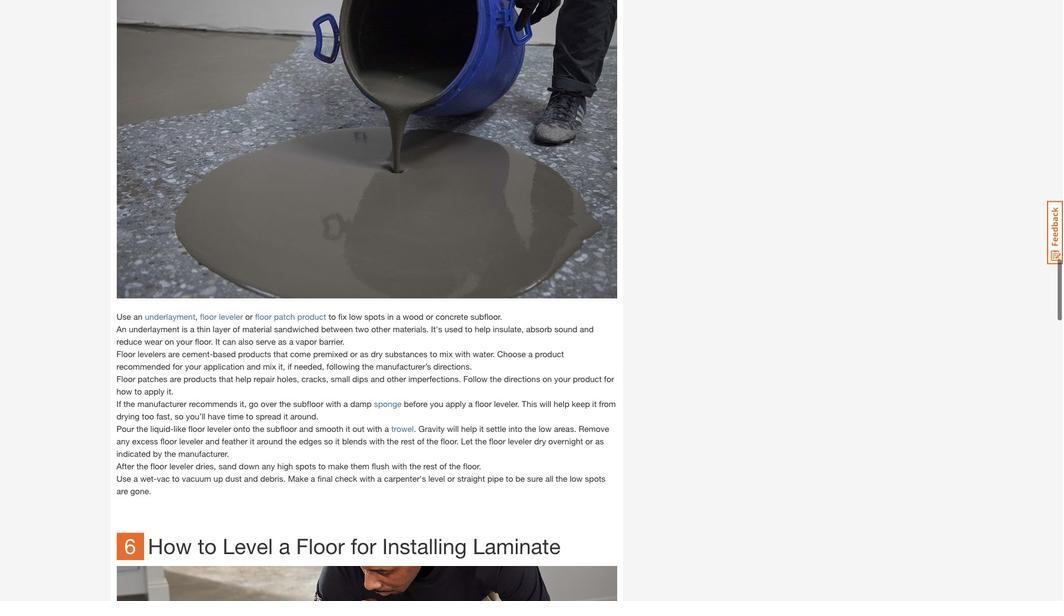 Task type: vqa. For each thing, say whether or not it's contained in the screenshot.
rightmost dry
yes



Task type: locate. For each thing, give the bounding box(es) containing it.
2 vertical spatial low
[[570, 474, 583, 484]]

sure
[[528, 474, 543, 484]]

a right level
[[279, 533, 290, 559]]

will inside the "before you apply a floor leveler. this will help keep it from drying too fast, so you'll have time to spread it around."
[[540, 399, 552, 409]]

0 horizontal spatial rest
[[401, 436, 415, 446]]

floor right ,
[[200, 312, 217, 322]]

on
[[165, 336, 174, 347], [543, 374, 552, 384]]

underlayment link
[[145, 312, 196, 322]]

laminate
[[473, 533, 561, 559]]

2 vertical spatial are
[[117, 486, 128, 496]]

and down "down"
[[244, 474, 258, 484]]

1 horizontal spatial any
[[262, 461, 275, 471]]

underlayment
[[145, 312, 196, 322], [129, 324, 180, 334]]

dust
[[226, 474, 242, 484]]

rest up level
[[424, 461, 438, 471]]

after
[[117, 461, 134, 471]]

with right the out
[[367, 424, 382, 434]]

to inside the "before you apply a floor leveler. this will help keep it from drying too fast, so you'll have time to spread it around."
[[246, 411, 254, 421]]

help
[[475, 324, 491, 334], [236, 374, 252, 384], [554, 399, 570, 409], [462, 424, 477, 434]]

if the manufacturer recommends it, go over the subfloor with a damp sponge
[[117, 399, 402, 409]]

any down the pour
[[117, 436, 130, 446]]

use down the after
[[117, 474, 131, 484]]

low right all
[[570, 474, 583, 484]]

1 vertical spatial spots
[[296, 461, 316, 471]]

your down is
[[176, 336, 193, 347]]

0 horizontal spatial floor.
[[195, 336, 213, 347]]

on right directions on the bottom of page
[[543, 374, 552, 384]]

2 vertical spatial floor.
[[463, 461, 482, 471]]

0 vertical spatial will
[[540, 399, 552, 409]]

with
[[455, 349, 471, 359], [326, 399, 341, 409], [367, 424, 382, 434], [370, 436, 385, 446], [392, 461, 407, 471], [360, 474, 375, 484]]

it, left go
[[240, 399, 247, 409]]

recommended
[[117, 361, 170, 371]]

are left gone.
[[117, 486, 128, 496]]

1 horizontal spatial products
[[238, 349, 271, 359]]

1 vertical spatial apply
[[446, 399, 466, 409]]

1 horizontal spatial so
[[324, 436, 333, 446]]

of up level
[[440, 461, 447, 471]]

rest
[[401, 436, 415, 446], [424, 461, 438, 471]]

leveler down like
[[179, 436, 203, 446]]

thin
[[197, 324, 211, 334]]

0 vertical spatial product
[[298, 312, 326, 322]]

2 vertical spatial as
[[596, 436, 604, 446]]

before you apply a floor leveler. this will help keep it from drying too fast, so you'll have time to spread it around.
[[117, 399, 616, 421]]

1 use from the top
[[117, 312, 131, 322]]

0 horizontal spatial so
[[175, 411, 184, 421]]

1 vertical spatial low
[[539, 424, 552, 434]]

will inside the . gravity will help it settle into the low areas. remove any excess floor leveler and feather it around the edges so it blends with the rest of the floor. let the floor leveler dry overnight or as indicated by the manufacturer.
[[447, 424, 459, 434]]

floor down liquid-
[[160, 436, 177, 446]]

up
[[214, 474, 223, 484]]

0 horizontal spatial dry
[[371, 349, 383, 359]]

a right in
[[396, 312, 401, 322]]

that
[[274, 349, 288, 359], [219, 374, 233, 384]]

1 horizontal spatial of
[[417, 436, 425, 446]]

excess
[[132, 436, 158, 446]]

cement-
[[182, 349, 213, 359]]

low left areas.
[[539, 424, 552, 434]]

0 horizontal spatial low
[[349, 312, 362, 322]]

of inside use an underlayment , floor leveler or floor patch product to fix low spots in a wood or concrete subfloor. an underlayment is a thin layer of material sandwiched between two other materials. it's used to help insulate, absorb sound and reduce wear on your floor. it can also serve as a vapor barrier. floor levelers are cement-based products that come premixed or as dry substances to mix with water. choose a product recommended for your application and mix it, if needed, following the manufacturer's directions. floor patches are products that help repair holes, cracks, small dips and other imperfections. follow the directions on your product for how to apply it.
[[233, 324, 240, 334]]

materials.
[[393, 324, 429, 334]]

or right level
[[448, 474, 455, 484]]

low inside after the floor leveler dries, sand down any high spots to make them flush with the rest of the floor. use a wet-vac to vacuum up dust and debris. make a final check with a carpenter's level or straight pipe to be sure all the low spots are gone.
[[570, 474, 583, 484]]

as down remove
[[596, 436, 604, 446]]

an
[[117, 324, 127, 334]]

any up debris.
[[262, 461, 275, 471]]

0 vertical spatial rest
[[401, 436, 415, 446]]

2 vertical spatial spots
[[585, 474, 606, 484]]

low
[[349, 312, 362, 322], [539, 424, 552, 434], [570, 474, 583, 484]]

apply
[[144, 386, 165, 396], [446, 399, 466, 409]]

spots right all
[[585, 474, 606, 484]]

floor down settle
[[489, 436, 506, 446]]

0 vertical spatial of
[[233, 324, 240, 334]]

other down manufacturer's
[[387, 374, 406, 384]]

2 use from the top
[[117, 474, 131, 484]]

and right sound
[[580, 324, 594, 334]]

1 vertical spatial dry
[[535, 436, 546, 446]]

help up 'let'
[[462, 424, 477, 434]]

or down remove
[[586, 436, 593, 446]]

with down them
[[360, 474, 375, 484]]

choose
[[498, 349, 526, 359]]

or
[[245, 312, 253, 322], [426, 312, 434, 322], [350, 349, 358, 359], [586, 436, 593, 446], [448, 474, 455, 484]]

2 horizontal spatial low
[[570, 474, 583, 484]]

it.
[[167, 386, 174, 396]]

wet-
[[140, 474, 157, 484]]

0 horizontal spatial as
[[278, 336, 287, 347]]

products down the also
[[238, 349, 271, 359]]

it left the out
[[346, 424, 350, 434]]

manufacturer.
[[178, 449, 229, 459]]

will right this
[[540, 399, 552, 409]]

dry left the overnight
[[535, 436, 546, 446]]

1 vertical spatial floor.
[[441, 436, 459, 446]]

level
[[223, 533, 273, 559]]

dry
[[371, 349, 383, 359], [535, 436, 546, 446]]

1 vertical spatial use
[[117, 474, 131, 484]]

if
[[288, 361, 292, 371]]

1 vertical spatial any
[[262, 461, 275, 471]]

1 horizontal spatial apply
[[446, 399, 466, 409]]

1 horizontal spatial for
[[351, 533, 377, 559]]

over
[[261, 399, 277, 409]]

a left wet-
[[134, 474, 138, 484]]

for down cement-
[[173, 361, 183, 371]]

1 horizontal spatial rest
[[424, 461, 438, 471]]

0 vertical spatial it,
[[279, 361, 285, 371]]

low right "fix"
[[349, 312, 362, 322]]

floor down the by
[[151, 461, 167, 471]]

to down go
[[246, 411, 254, 421]]

1 horizontal spatial will
[[540, 399, 552, 409]]

apply right you
[[446, 399, 466, 409]]

0 vertical spatial apply
[[144, 386, 165, 396]]

2 horizontal spatial as
[[596, 436, 604, 446]]

0 vertical spatial use
[[117, 312, 131, 322]]

sound
[[555, 324, 578, 334]]

1 vertical spatial of
[[417, 436, 425, 446]]

0 horizontal spatial that
[[219, 374, 233, 384]]

. gravity will help it settle into the low areas. remove any excess floor leveler and feather it around the edges so it blends with the rest of the floor. let the floor leveler dry overnight or as indicated by the manufacturer.
[[117, 424, 610, 459]]

it, left if
[[279, 361, 285, 371]]

with up directions.
[[455, 349, 471, 359]]

you'll
[[186, 411, 206, 421]]

product down absorb on the bottom of the page
[[535, 349, 564, 359]]

so down smooth
[[324, 436, 333, 446]]

layer
[[213, 324, 231, 334]]

as right the serve
[[278, 336, 287, 347]]

1 horizontal spatial spots
[[365, 312, 385, 322]]

leveler
[[219, 312, 243, 322], [207, 424, 231, 434], [179, 436, 203, 446], [508, 436, 532, 446], [170, 461, 194, 471]]

1 vertical spatial floor
[[117, 374, 136, 384]]

underlayment up wear
[[129, 324, 180, 334]]

0 vertical spatial mix
[[440, 349, 453, 359]]

0 horizontal spatial any
[[117, 436, 130, 446]]

out
[[353, 424, 365, 434]]

spots left in
[[365, 312, 385, 322]]

used
[[445, 324, 463, 334]]

so up like
[[175, 411, 184, 421]]

leveler down into
[[508, 436, 532, 446]]

to right how
[[135, 386, 142, 396]]

1 vertical spatial on
[[543, 374, 552, 384]]

how to level a floor for installing laminate
[[148, 533, 561, 559]]

will right gravity
[[447, 424, 459, 434]]

someone installing planks after leveling a floor. image
[[117, 566, 617, 601]]

a down sandwiched on the bottom
[[289, 336, 294, 347]]

a inside the "before you apply a floor leveler. this will help keep it from drying too fast, so you'll have time to spread it around."
[[469, 399, 473, 409]]

use up an
[[117, 312, 131, 322]]

how
[[148, 533, 192, 559]]

floor. left 'let'
[[441, 436, 459, 446]]

trowel
[[392, 424, 414, 434]]

of up can
[[233, 324, 240, 334]]

leveler down have
[[207, 424, 231, 434]]

for
[[173, 361, 183, 371], [605, 374, 615, 384], [351, 533, 377, 559]]

apply down patches
[[144, 386, 165, 396]]

product
[[298, 312, 326, 322], [535, 349, 564, 359], [573, 374, 602, 384]]

use an underlayment , floor leveler or floor patch product to fix low spots in a wood or concrete subfloor. an underlayment is a thin layer of material sandwiched between two other materials. it's used to help insulate, absorb sound and reduce wear on your floor. it can also serve as a vapor barrier. floor levelers are cement-based products that come premixed or as dry substances to mix with water. choose a product recommended for your application and mix it, if needed, following the manufacturer's directions. floor patches are products that help repair holes, cracks, small dips and other imperfections. follow the directions on your product for how to apply it.
[[117, 312, 615, 396]]

1 vertical spatial are
[[170, 374, 181, 384]]

0 vertical spatial floor.
[[195, 336, 213, 347]]

and inside the . gravity will help it settle into the low areas. remove any excess floor leveler and feather it around the edges so it blends with the rest of the floor. let the floor leveler dry overnight or as indicated by the manufacturer.
[[206, 436, 220, 446]]

1 vertical spatial product
[[535, 349, 564, 359]]

serve
[[256, 336, 276, 347]]

1 horizontal spatial low
[[539, 424, 552, 434]]

subfloor for with
[[293, 399, 324, 409]]

will
[[540, 399, 552, 409], [447, 424, 459, 434]]

the up wet-
[[137, 461, 148, 471]]

1 horizontal spatial that
[[274, 349, 288, 359]]

floor. up straight
[[463, 461, 482, 471]]

so
[[175, 411, 184, 421], [324, 436, 333, 446]]

0 vertical spatial your
[[176, 336, 193, 347]]

mix
[[440, 349, 453, 359], [263, 361, 276, 371]]

between
[[321, 324, 353, 334]]

rest down trowel "link"
[[401, 436, 415, 446]]

so inside the . gravity will help it settle into the low areas. remove any excess floor leveler and feather it around the edges so it blends with the rest of the floor. let the floor leveler dry overnight or as indicated by the manufacturer.
[[324, 436, 333, 446]]

0 horizontal spatial product
[[298, 312, 326, 322]]

the right over at the bottom of the page
[[279, 399, 291, 409]]

a left trowel "link"
[[385, 424, 389, 434]]

0 vertical spatial subfloor
[[293, 399, 324, 409]]

the down spread
[[253, 424, 264, 434]]

0 horizontal spatial apply
[[144, 386, 165, 396]]

0 vertical spatial so
[[175, 411, 184, 421]]

spots
[[365, 312, 385, 322], [296, 461, 316, 471], [585, 474, 606, 484]]

recommends
[[189, 399, 238, 409]]

1 vertical spatial as
[[360, 349, 369, 359]]

pour the liquid-like floor leveler onto the subfloor and smooth it out with a trowel
[[117, 424, 414, 434]]

overnight
[[549, 436, 584, 446]]

1 vertical spatial will
[[447, 424, 459, 434]]

product up keep
[[573, 374, 602, 384]]

floor up material
[[255, 312, 272, 322]]

help inside the . gravity will help it settle into the low areas. remove any excess floor leveler and feather it around the edges so it blends with the rest of the floor. let the floor leveler dry overnight or as indicated by the manufacturer.
[[462, 424, 477, 434]]

0 vertical spatial dry
[[371, 349, 383, 359]]

go
[[249, 399, 259, 409]]

come
[[290, 349, 311, 359]]

levelers
[[138, 349, 166, 359]]

0 horizontal spatial products
[[184, 374, 217, 384]]

leveler inside after the floor leveler dries, sand down any high spots to make them flush with the rest of the floor. use a wet-vac to vacuum up dust and debris. make a final check with a carpenter's level or straight pipe to be sure all the low spots are gone.
[[170, 461, 194, 471]]

or up material
[[245, 312, 253, 322]]

subfloor up around
[[267, 424, 297, 434]]

spots inside use an underlayment , floor leveler or floor patch product to fix low spots in a wood or concrete subfloor. an underlayment is a thin layer of material sandwiched between two other materials. it's used to help insulate, absorb sound and reduce wear on your floor. it can also serve as a vapor barrier. floor levelers are cement-based products that come premixed or as dry substances to mix with water. choose a product recommended for your application and mix it, if needed, following the manufacturer's directions. floor patches are products that help repair holes, cracks, small dips and other imperfections. follow the directions on your product for how to apply it.
[[365, 312, 385, 322]]

the
[[362, 361, 374, 371], [490, 374, 502, 384], [124, 399, 135, 409], [279, 399, 291, 409], [136, 424, 148, 434], [253, 424, 264, 434], [525, 424, 537, 434], [285, 436, 297, 446], [387, 436, 399, 446], [427, 436, 439, 446], [475, 436, 487, 446], [164, 449, 176, 459], [137, 461, 148, 471], [410, 461, 421, 471], [449, 461, 461, 471], [556, 474, 568, 484]]

1 vertical spatial mix
[[263, 361, 276, 371]]

1 vertical spatial subfloor
[[267, 424, 297, 434]]

2 vertical spatial of
[[440, 461, 447, 471]]

1 vertical spatial so
[[324, 436, 333, 446]]

from
[[599, 399, 616, 409]]

spots up make
[[296, 461, 316, 471]]

0 horizontal spatial of
[[233, 324, 240, 334]]

1 horizontal spatial as
[[360, 349, 369, 359]]

floor. inside the . gravity will help it settle into the low areas. remove any excess floor leveler and feather it around the edges so it blends with the rest of the floor. let the floor leveler dry overnight or as indicated by the manufacturer.
[[441, 436, 459, 446]]

absorb
[[526, 324, 552, 334]]

of down gravity
[[417, 436, 425, 446]]

floor. inside use an underlayment , floor leveler or floor patch product to fix low spots in a wood or concrete subfloor. an underlayment is a thin layer of material sandwiched between two other materials. it's used to help insulate, absorb sound and reduce wear on your floor. it can also serve as a vapor barrier. floor levelers are cement-based products that come premixed or as dry substances to mix with water. choose a product recommended for your application and mix it, if needed, following the manufacturer's directions. floor patches are products that help repair holes, cracks, small dips and other imperfections. follow the directions on your product for how to apply it.
[[195, 336, 213, 347]]

you
[[430, 399, 444, 409]]

of
[[233, 324, 240, 334], [417, 436, 425, 446], [440, 461, 447, 471]]

vacuum
[[182, 474, 211, 484]]

are up it. at the bottom left of page
[[170, 374, 181, 384]]

1 vertical spatial it,
[[240, 399, 247, 409]]

1 horizontal spatial floor.
[[441, 436, 459, 446]]

other
[[372, 324, 391, 334], [387, 374, 406, 384]]

1 vertical spatial rest
[[424, 461, 438, 471]]

floor.
[[195, 336, 213, 347], [441, 436, 459, 446], [463, 461, 482, 471]]

0 vertical spatial low
[[349, 312, 362, 322]]

0 vertical spatial any
[[117, 436, 130, 446]]

2 horizontal spatial floor.
[[463, 461, 482, 471]]

dry inside use an underlayment , floor leveler or floor patch product to fix low spots in a wood or concrete subfloor. an underlayment is a thin layer of material sandwiched between two other materials. it's used to help insulate, absorb sound and reduce wear on your floor. it can also serve as a vapor barrier. floor levelers are cement-based products that come premixed or as dry substances to mix with water. choose a product recommended for your application and mix it, if needed, following the manufacturer's directions. floor patches are products that help repair holes, cracks, small dips and other imperfections. follow the directions on your product for how to apply it.
[[371, 349, 383, 359]]

0 vertical spatial are
[[168, 349, 180, 359]]

underlayment up is
[[145, 312, 196, 322]]

products down cement-
[[184, 374, 217, 384]]

floor patch product link
[[255, 312, 326, 322]]

.
[[414, 424, 416, 434]]

0 vertical spatial on
[[165, 336, 174, 347]]

as down two
[[360, 349, 369, 359]]

imperfections.
[[409, 374, 461, 384]]

feedback link image
[[1048, 201, 1064, 265]]

dries,
[[196, 461, 216, 471]]

any inside the . gravity will help it settle into the low areas. remove any excess floor leveler and feather it around the edges so it blends with the rest of the floor. let the floor leveler dry overnight or as indicated by the manufacturer.
[[117, 436, 130, 446]]

the right the by
[[164, 449, 176, 459]]

a
[[396, 312, 401, 322], [190, 324, 195, 334], [289, 336, 294, 347], [529, 349, 533, 359], [344, 399, 348, 409], [469, 399, 473, 409], [385, 424, 389, 434], [134, 474, 138, 484], [311, 474, 315, 484], [378, 474, 382, 484], [279, 533, 290, 559]]

manufacturer's
[[376, 361, 431, 371]]

0 vertical spatial for
[[173, 361, 183, 371]]

on right wear
[[165, 336, 174, 347]]

1 horizontal spatial product
[[535, 349, 564, 359]]

the up carpenter's
[[410, 461, 421, 471]]

that up if
[[274, 349, 288, 359]]

remove
[[579, 424, 610, 434]]

0 vertical spatial spots
[[365, 312, 385, 322]]

0 horizontal spatial will
[[447, 424, 459, 434]]

mix up repair
[[263, 361, 276, 371]]

1 horizontal spatial on
[[543, 374, 552, 384]]

floor. inside after the floor leveler dries, sand down any high spots to make them flush with the rest of the floor. use a wet-vac to vacuum up dust and debris. make a final check with a carpenter's level or straight pipe to be sure all the low spots are gone.
[[463, 461, 482, 471]]

1 horizontal spatial dry
[[535, 436, 546, 446]]

2 horizontal spatial for
[[605, 374, 615, 384]]

subfloor up the around.
[[293, 399, 324, 409]]

1 horizontal spatial it,
[[279, 361, 285, 371]]

floor inside the "before you apply a floor leveler. this will help keep it from drying too fast, so you'll have time to spread it around."
[[475, 399, 492, 409]]

leveler up vacuum
[[170, 461, 194, 471]]

application
[[204, 361, 244, 371]]

0 vertical spatial other
[[372, 324, 391, 334]]

floor inside after the floor leveler dries, sand down any high spots to make them flush with the rest of the floor. use a wet-vac to vacuum up dust and debris. make a final check with a carpenter's level or straight pipe to be sure all the low spots are gone.
[[151, 461, 167, 471]]

your down cement-
[[185, 361, 201, 371]]

barrier.
[[319, 336, 345, 347]]

the right all
[[556, 474, 568, 484]]

in
[[388, 312, 394, 322]]

reduce
[[117, 336, 142, 347]]

help inside the "before you apply a floor leveler. this will help keep it from drying too fast, so you'll have time to spread it around."
[[554, 399, 570, 409]]

pour
[[117, 424, 134, 434]]

2 vertical spatial your
[[555, 374, 571, 384]]

leveler up layer at the bottom
[[219, 312, 243, 322]]



Task type: describe. For each thing, give the bounding box(es) containing it.
to left "fix"
[[329, 312, 336, 322]]

1 vertical spatial your
[[185, 361, 201, 371]]

installing
[[383, 533, 467, 559]]

and right dips
[[371, 374, 385, 384]]

,
[[196, 312, 198, 322]]

and inside after the floor leveler dries, sand down any high spots to make them flush with the rest of the floor. use a wet-vac to vacuum up dust and debris. make a final check with a carpenter's level or straight pipe to be sure all the low spots are gone.
[[244, 474, 258, 484]]

1 vertical spatial underlayment
[[129, 324, 180, 334]]

down
[[239, 461, 260, 471]]

have
[[208, 411, 226, 421]]

of inside the . gravity will help it settle into the low areas. remove any excess floor leveler and feather it around the edges so it blends with the rest of the floor. let the floor leveler dry overnight or as indicated by the manufacturer.
[[417, 436, 425, 446]]

help down the subfloor.
[[475, 324, 491, 334]]

1 vertical spatial products
[[184, 374, 217, 384]]

blends
[[342, 436, 367, 446]]

manufacturer
[[138, 399, 187, 409]]

leveler inside use an underlayment , floor leveler or floor patch product to fix low spots in a wood or concrete subfloor. an underlayment is a thin layer of material sandwiched between two other materials. it's used to help insulate, absorb sound and reduce wear on your floor. it can also serve as a vapor barrier. floor levelers are cement-based products that come premixed or as dry substances to mix with water. choose a product recommended for your application and mix it, if needed, following the manufacturer's directions. floor patches are products that help repair holes, cracks, small dips and other imperfections. follow the directions on your product for how to apply it.
[[219, 312, 243, 322]]

a down flush at the left bottom of page
[[378, 474, 382, 484]]

0 horizontal spatial on
[[165, 336, 174, 347]]

by
[[153, 449, 162, 459]]

around
[[257, 436, 283, 446]]

cracks,
[[302, 374, 329, 384]]

check
[[335, 474, 358, 484]]

as inside the . gravity will help it settle into the low areas. remove any excess floor leveler and feather it around the edges so it blends with the rest of the floor. let the floor leveler dry overnight or as indicated by the manufacturer.
[[596, 436, 604, 446]]

or up it's at left bottom
[[426, 312, 434, 322]]

pipe
[[488, 474, 504, 484]]

repair
[[254, 374, 275, 384]]

0 vertical spatial products
[[238, 349, 271, 359]]

can
[[223, 336, 236, 347]]

dips
[[353, 374, 368, 384]]

sand
[[219, 461, 237, 471]]

it left settle
[[480, 424, 484, 434]]

them
[[351, 461, 370, 471]]

into
[[509, 424, 523, 434]]

too
[[142, 411, 154, 421]]

0 horizontal spatial spots
[[296, 461, 316, 471]]

0 vertical spatial underlayment
[[145, 312, 196, 322]]

0 vertical spatial floor
[[117, 349, 136, 359]]

subfloor.
[[471, 312, 503, 322]]

rest inside after the floor leveler dries, sand down any high spots to make them flush with the rest of the floor. use a wet-vac to vacuum up dust and debris. make a final check with a carpenter's level or straight pipe to be sure all the low spots are gone.
[[424, 461, 438, 471]]

an
[[134, 312, 143, 322]]

patches
[[138, 374, 168, 384]]

edges
[[299, 436, 322, 446]]

keep
[[572, 399, 590, 409]]

the right into
[[525, 424, 537, 434]]

6
[[124, 533, 136, 559]]

it
[[216, 336, 220, 347]]

with inside use an underlayment , floor leveler or floor patch product to fix low spots in a wood or concrete subfloor. an underlayment is a thin layer of material sandwiched between two other materials. it's used to help insulate, absorb sound and reduce wear on your floor. it can also serve as a vapor barrier. floor levelers are cement-based products that come premixed or as dry substances to mix with water. choose a product recommended for your application and mix it, if needed, following the manufacturer's directions. floor patches are products that help repair holes, cracks, small dips and other imperfections. follow the directions on your product for how to apply it.
[[455, 349, 471, 359]]

to right the used
[[465, 324, 473, 334]]

floor down you'll
[[188, 424, 205, 434]]

make
[[288, 474, 309, 484]]

it right spread
[[284, 411, 288, 421]]

material
[[242, 324, 272, 334]]

two
[[356, 324, 369, 334]]

the down gravity
[[427, 436, 439, 446]]

vac
[[157, 474, 170, 484]]

around.
[[290, 411, 319, 421]]

patch
[[274, 312, 295, 322]]

follow
[[464, 374, 488, 384]]

rest inside the . gravity will help it settle into the low areas. remove any excess floor leveler and feather it around the edges so it blends with the rest of the floor. let the floor leveler dry overnight or as indicated by the manufacturer.
[[401, 436, 415, 446]]

0 horizontal spatial mix
[[263, 361, 276, 371]]

trowel link
[[392, 424, 414, 434]]

1 vertical spatial other
[[387, 374, 406, 384]]

fast,
[[156, 411, 172, 421]]

someone pouring a floor leveler solution over a floor. image
[[117, 0, 617, 298]]

liquid-
[[150, 424, 174, 434]]

0 vertical spatial as
[[278, 336, 287, 347]]

the down trowel "link"
[[387, 436, 399, 446]]

sponge
[[374, 399, 402, 409]]

low inside the . gravity will help it settle into the low areas. remove any excess floor leveler and feather it around the edges so it blends with the rest of the floor. let the floor leveler dry overnight or as indicated by the manufacturer.
[[539, 424, 552, 434]]

2 horizontal spatial spots
[[585, 474, 606, 484]]

any inside after the floor leveler dries, sand down any high spots to make them flush with the rest of the floor. use a wet-vac to vacuum up dust and debris. make a final check with a carpenter's level or straight pipe to be sure all the low spots are gone.
[[262, 461, 275, 471]]

the up dips
[[362, 361, 374, 371]]

the up excess
[[136, 424, 148, 434]]

is
[[182, 324, 188, 334]]

use inside after the floor leveler dries, sand down any high spots to make them flush with the rest of the floor. use a wet-vac to vacuum up dust and debris. make a final check with a carpenter's level or straight pipe to be sure all the low spots are gone.
[[117, 474, 131, 484]]

needed,
[[294, 361, 325, 371]]

the left the edges
[[285, 436, 297, 446]]

with up carpenter's
[[392, 461, 407, 471]]

a left damp
[[344, 399, 348, 409]]

straight
[[458, 474, 485, 484]]

gone.
[[130, 486, 151, 496]]

with up smooth
[[326, 399, 341, 409]]

the right 'let'
[[475, 436, 487, 446]]

substances
[[385, 349, 428, 359]]

water.
[[473, 349, 495, 359]]

flush
[[372, 461, 390, 471]]

spread
[[256, 411, 281, 421]]

if
[[117, 399, 121, 409]]

with inside the . gravity will help it settle into the low areas. remove any excess floor leveler and feather it around the edges so it blends with the rest of the floor. let the floor leveler dry overnight or as indicated by the manufacturer.
[[370, 436, 385, 446]]

2 horizontal spatial product
[[573, 374, 602, 384]]

2 vertical spatial for
[[351, 533, 377, 559]]

it down smooth
[[336, 436, 340, 446]]

it left from
[[593, 399, 597, 409]]

this
[[522, 399, 538, 409]]

to left be
[[506, 474, 514, 484]]

the up straight
[[449, 461, 461, 471]]

smooth
[[316, 424, 344, 434]]

1 horizontal spatial mix
[[440, 349, 453, 359]]

the right the if
[[124, 399, 135, 409]]

directions
[[504, 374, 541, 384]]

vapor
[[296, 336, 317, 347]]

so inside the "before you apply a floor leveler. this will help keep it from drying too fast, so you'll have time to spread it around."
[[175, 411, 184, 421]]

0 horizontal spatial it,
[[240, 399, 247, 409]]

the right follow
[[490, 374, 502, 384]]

to up directions.
[[430, 349, 438, 359]]

debris.
[[260, 474, 286, 484]]

also
[[238, 336, 254, 347]]

to right vac
[[172, 474, 180, 484]]

dry inside the . gravity will help it settle into the low areas. remove any excess floor leveler and feather it around the edges so it blends with the rest of the floor. let the floor leveler dry overnight or as indicated by the manufacturer.
[[535, 436, 546, 446]]

settle
[[486, 424, 507, 434]]

2 vertical spatial floor
[[296, 533, 345, 559]]

1 vertical spatial for
[[605, 374, 615, 384]]

be
[[516, 474, 525, 484]]

0 vertical spatial that
[[274, 349, 288, 359]]

a right is
[[190, 324, 195, 334]]

it down onto at the left bottom
[[250, 436, 255, 446]]

insulate,
[[493, 324, 524, 334]]

and up repair
[[247, 361, 261, 371]]

0 horizontal spatial for
[[173, 361, 183, 371]]

high
[[278, 461, 293, 471]]

of inside after the floor leveler dries, sand down any high spots to make them flush with the rest of the floor. use a wet-vac to vacuum up dust and debris. make a final check with a carpenter's level or straight pipe to be sure all the low spots are gone.
[[440, 461, 447, 471]]

onto
[[234, 424, 250, 434]]

based
[[213, 349, 236, 359]]

sandwiched
[[274, 324, 319, 334]]

it's
[[431, 324, 443, 334]]

to right the how
[[198, 533, 217, 559]]

apply inside use an underlayment , floor leveler or floor patch product to fix low spots in a wood or concrete subfloor. an underlayment is a thin layer of material sandwiched between two other materials. it's used to help insulate, absorb sound and reduce wear on your floor. it can also serve as a vapor barrier. floor levelers are cement-based products that come premixed or as dry substances to mix with water. choose a product recommended for your application and mix it, if needed, following the manufacturer's directions. floor patches are products that help repair holes, cracks, small dips and other imperfections. follow the directions on your product for how to apply it.
[[144, 386, 165, 396]]

a left final on the bottom left of the page
[[311, 474, 315, 484]]

use inside use an underlayment , floor leveler or floor patch product to fix low spots in a wood or concrete subfloor. an underlayment is a thin layer of material sandwiched between two other materials. it's used to help insulate, absorb sound and reduce wear on your floor. it can also serve as a vapor barrier. floor levelers are cement-based products that come premixed or as dry substances to mix with water. choose a product recommended for your application and mix it, if needed, following the manufacturer's directions. floor patches are products that help repair holes, cracks, small dips and other imperfections. follow the directions on your product for how to apply it.
[[117, 312, 131, 322]]

damp
[[350, 399, 372, 409]]

leveler.
[[494, 399, 520, 409]]

or inside after the floor leveler dries, sand down any high spots to make them flush with the rest of the floor. use a wet-vac to vacuum up dust and debris. make a final check with a carpenter's level or straight pipe to be sure all the low spots are gone.
[[448, 474, 455, 484]]

small
[[331, 374, 350, 384]]

carpenter's
[[384, 474, 426, 484]]

or up following
[[350, 349, 358, 359]]

sponge link
[[374, 399, 402, 409]]

like
[[174, 424, 186, 434]]

or inside the . gravity will help it settle into the low areas. remove any excess floor leveler and feather it around the edges so it blends with the rest of the floor. let the floor leveler dry overnight or as indicated by the manufacturer.
[[586, 436, 593, 446]]

let
[[461, 436, 473, 446]]

low inside use an underlayment , floor leveler or floor patch product to fix low spots in a wood or concrete subfloor. an underlayment is a thin layer of material sandwiched between two other materials. it's used to help insulate, absorb sound and reduce wear on your floor. it can also serve as a vapor barrier. floor levelers are cement-based products that come premixed or as dry substances to mix with water. choose a product recommended for your application and mix it, if needed, following the manufacturer's directions. floor patches are products that help repair holes, cracks, small dips and other imperfections. follow the directions on your product for how to apply it.
[[349, 312, 362, 322]]

it, inside use an underlayment , floor leveler or floor patch product to fix low spots in a wood or concrete subfloor. an underlayment is a thin layer of material sandwiched between two other materials. it's used to help insulate, absorb sound and reduce wear on your floor. it can also serve as a vapor barrier. floor levelers are cement-based products that come premixed or as dry substances to mix with water. choose a product recommended for your application and mix it, if needed, following the manufacturer's directions. floor patches are products that help repair holes, cracks, small dips and other imperfections. follow the directions on your product for how to apply it.
[[279, 361, 285, 371]]

apply inside the "before you apply a floor leveler. this will help keep it from drying too fast, so you'll have time to spread it around."
[[446, 399, 466, 409]]

a right 'choose'
[[529, 349, 533, 359]]

premixed
[[313, 349, 348, 359]]

to up final on the bottom left of the page
[[319, 461, 326, 471]]

1 vertical spatial that
[[219, 374, 233, 384]]

all
[[546, 474, 554, 484]]

subfloor for and
[[267, 424, 297, 434]]

help left repair
[[236, 374, 252, 384]]

and down the around.
[[299, 424, 313, 434]]

are inside after the floor leveler dries, sand down any high spots to make them flush with the rest of the floor. use a wet-vac to vacuum up dust and debris. make a final check with a carpenter's level or straight pipe to be sure all the low spots are gone.
[[117, 486, 128, 496]]



